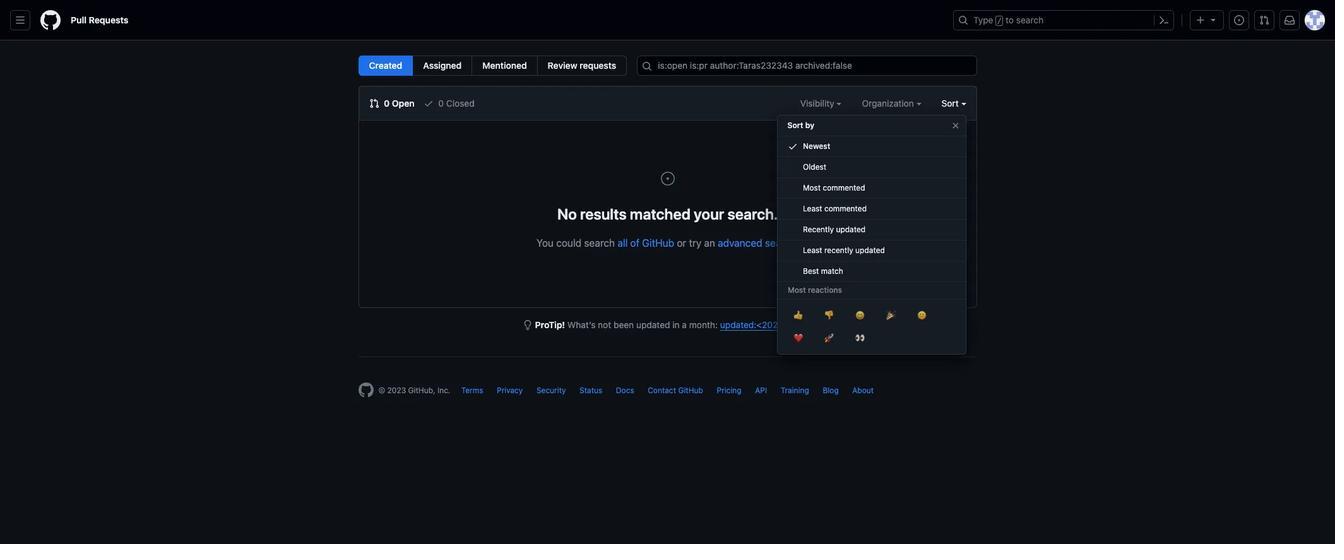 Task type: locate. For each thing, give the bounding box(es) containing it.
recently updated
[[803, 225, 866, 234]]

security link
[[537, 386, 566, 395]]

0 left open
[[384, 98, 390, 109]]

😄
[[856, 309, 865, 321]]

match
[[821, 267, 843, 276]]

pricing link
[[717, 386, 742, 395]]

0 for open
[[384, 98, 390, 109]]

updated:<2023-
[[721, 320, 788, 330]]

0 inside "0 closed" link
[[439, 98, 444, 109]]

15
[[801, 320, 810, 330]]

triangle down image
[[1209, 15, 1219, 25]]

sort inside popup button
[[942, 98, 959, 109]]

0 horizontal spatial sort
[[788, 121, 804, 130]]

best match
[[803, 267, 843, 276]]

organization button
[[862, 97, 922, 110]]

contact github link
[[648, 386, 704, 395]]

about
[[853, 386, 874, 395]]

git pull request image left 0 open
[[369, 99, 379, 109]]

most for most reactions
[[788, 285, 806, 295]]

homepage image
[[358, 383, 374, 398]]

search right to
[[1017, 15, 1044, 25]]

/
[[998, 16, 1002, 25]]

least for least recently updated
[[803, 246, 822, 255]]

blog
[[823, 386, 839, 395]]

no
[[558, 205, 577, 223]]

1 vertical spatial issue opened image
[[660, 171, 676, 186]]

0 closed
[[436, 98, 475, 109]]

git pull request image
[[1260, 15, 1270, 25], [369, 99, 379, 109]]

0 vertical spatial sort
[[942, 98, 959, 109]]

0 vertical spatial commented
[[823, 183, 865, 193]]

most reactions
[[788, 285, 842, 295]]

most down the oldest on the right of the page
[[803, 183, 821, 193]]

been
[[614, 320, 634, 330]]

git pull request image inside 0 open link
[[369, 99, 379, 109]]

search down search.
[[765, 237, 796, 249]]

least right the .
[[803, 246, 822, 255]]

0 open
[[382, 98, 415, 109]]

sort
[[942, 98, 959, 109], [788, 121, 804, 130]]

about link
[[853, 386, 874, 395]]

you
[[537, 237, 554, 249]]

open
[[392, 98, 415, 109]]

🚀 link
[[814, 327, 845, 350]]

plus image
[[1196, 15, 1206, 25]]

github right the contact
[[679, 386, 704, 395]]

least up recently
[[803, 204, 822, 213]]

review requests
[[548, 60, 617, 71]]

pricing
[[717, 386, 742, 395]]

1 vertical spatial github
[[679, 386, 704, 395]]

most for most commented
[[803, 183, 821, 193]]

search image
[[643, 61, 653, 71]]

1 vertical spatial sort
[[788, 121, 804, 130]]

protip!
[[535, 320, 565, 330]]

0 vertical spatial issue opened image
[[1235, 15, 1245, 25]]

👍
[[794, 309, 803, 321]]

2023
[[388, 386, 406, 395]]

sort for sort by
[[788, 121, 804, 130]]

1 least from the top
[[803, 204, 822, 213]]

recently
[[803, 225, 834, 234]]

to
[[1006, 15, 1014, 25]]

status link
[[580, 386, 603, 395]]

2 horizontal spatial search
[[1017, 15, 1044, 25]]

0 vertical spatial github
[[643, 237, 675, 249]]

most down best
[[788, 285, 806, 295]]

pull requests element
[[358, 56, 627, 76]]

review
[[548, 60, 578, 71]]

security
[[537, 386, 566, 395]]

updated up least recently updated
[[836, 225, 866, 234]]

1 horizontal spatial issue opened image
[[1235, 15, 1245, 25]]

0 right check icon
[[439, 98, 444, 109]]

footer
[[348, 357, 988, 429]]

inc.
[[438, 386, 451, 395]]

least recently updated link
[[778, 241, 966, 261]]

0 vertical spatial least
[[803, 204, 822, 213]]

github
[[643, 237, 675, 249], [679, 386, 704, 395]]

in
[[673, 320, 680, 330]]

1 vertical spatial git pull request image
[[369, 99, 379, 109]]

sort left by
[[788, 121, 804, 130]]

issue opened image
[[1235, 15, 1245, 25], [660, 171, 676, 186]]

sort up close menu icon
[[942, 98, 959, 109]]

2 least from the top
[[803, 246, 822, 255]]

0 inside 0 open link
[[384, 98, 390, 109]]

.
[[796, 237, 799, 249]]

2 0 from the left
[[439, 98, 444, 109]]

1 horizontal spatial github
[[679, 386, 704, 395]]

git pull request image left notifications image
[[1260, 15, 1270, 25]]

organization
[[862, 98, 917, 109]]

updated down recently updated link
[[856, 246, 885, 255]]

command palette image
[[1160, 15, 1170, 25]]

requests
[[580, 60, 617, 71]]

1 vertical spatial most
[[788, 285, 806, 295]]

0 horizontal spatial issue opened image
[[660, 171, 676, 186]]

least
[[803, 204, 822, 213], [803, 246, 822, 255]]

issue opened image up no results matched your search.
[[660, 171, 676, 186]]

protip! what's not been updated in a month: updated:<2023-10-15
[[535, 320, 810, 330]]

0 horizontal spatial git pull request image
[[369, 99, 379, 109]]

1 horizontal spatial search
[[765, 237, 796, 249]]

1 0 from the left
[[384, 98, 390, 109]]

mentioned link
[[472, 56, 538, 76]]

0 horizontal spatial 0
[[384, 98, 390, 109]]

1 horizontal spatial git pull request image
[[1260, 15, 1270, 25]]

most commented
[[803, 183, 865, 193]]

most
[[803, 183, 821, 193], [788, 285, 806, 295]]

visibility
[[801, 98, 837, 109]]

Search all issues text field
[[637, 56, 977, 76]]

1 horizontal spatial sort
[[942, 98, 959, 109]]

👀 link
[[845, 327, 876, 350]]

1 vertical spatial least
[[803, 246, 822, 255]]

training link
[[781, 386, 810, 395]]

all of github link
[[618, 237, 675, 249]]

©
[[379, 386, 385, 395]]

pull requests
[[71, 15, 128, 25]]

1 vertical spatial commented
[[825, 204, 867, 213]]

search
[[1017, 15, 1044, 25], [584, 237, 615, 249], [765, 237, 796, 249]]

least for least commented
[[803, 204, 822, 213]]

😕
[[917, 309, 927, 321]]

light bulb image
[[523, 320, 533, 330]]

updated:<2023-10-15 link
[[721, 320, 810, 330]]

search left all at left
[[584, 237, 615, 249]]

updated left in
[[637, 320, 670, 330]]

commented up least commented
[[823, 183, 865, 193]]

commented up recently updated
[[825, 204, 867, 213]]

you could search all of github or try an advanced search .
[[537, 237, 799, 249]]

docs link
[[616, 386, 635, 395]]

issue opened image right triangle down icon
[[1235, 15, 1245, 25]]

github right of
[[643, 237, 675, 249]]

0
[[384, 98, 390, 109], [439, 98, 444, 109]]

by
[[806, 121, 815, 130]]

0 vertical spatial most
[[803, 183, 821, 193]]

month:
[[690, 320, 718, 330]]

❤️ link
[[783, 327, 814, 350]]

assigned
[[423, 60, 462, 71]]

contact
[[648, 386, 676, 395]]

your
[[694, 205, 725, 223]]

0 vertical spatial updated
[[836, 225, 866, 234]]

😄 link
[[845, 304, 876, 327]]

1 horizontal spatial 0
[[439, 98, 444, 109]]

commented for most commented
[[823, 183, 865, 193]]

notifications image
[[1285, 15, 1295, 25]]



Task type: vqa. For each thing, say whether or not it's contained in the screenshot.
'smiley' icon
no



Task type: describe. For each thing, give the bounding box(es) containing it.
1 vertical spatial updated
[[856, 246, 885, 255]]

closed
[[446, 98, 475, 109]]

or
[[677, 237, 687, 249]]

matched
[[630, 205, 691, 223]]

advanced
[[718, 237, 763, 249]]

results
[[580, 205, 627, 223]]

try
[[689, 237, 702, 249]]

newest
[[803, 141, 830, 151]]

0 open link
[[369, 97, 415, 110]]

10-
[[788, 320, 801, 330]]

sort by
[[788, 121, 815, 130]]

type / to search
[[974, 15, 1044, 25]]

advanced search link
[[718, 237, 796, 249]]

commented for least commented
[[825, 204, 867, 213]]

👀
[[856, 332, 865, 344]]

🎉
[[886, 309, 896, 321]]

pull
[[71, 15, 87, 25]]

most commented link
[[778, 178, 966, 199]]

😕 link
[[907, 304, 938, 327]]

could
[[557, 237, 582, 249]]

no results matched your search.
[[558, 205, 778, 223]]

github,
[[408, 386, 436, 395]]

© 2023 github, inc.
[[379, 386, 451, 395]]

api
[[756, 386, 767, 395]]

privacy link
[[497, 386, 523, 395]]

homepage image
[[40, 10, 61, 30]]

contact github
[[648, 386, 704, 395]]

recently updated link
[[778, 220, 966, 241]]

best
[[803, 267, 819, 276]]

0 horizontal spatial search
[[584, 237, 615, 249]]

footer containing © 2023 github, inc.
[[348, 357, 988, 429]]

2 vertical spatial updated
[[637, 320, 670, 330]]

blog link
[[823, 386, 839, 395]]

0 vertical spatial git pull request image
[[1260, 15, 1270, 25]]

terms
[[462, 386, 484, 395]]

recently
[[825, 246, 853, 255]]

👎
[[825, 309, 834, 321]]

least commented
[[803, 204, 867, 213]]

least commented link
[[778, 199, 966, 220]]

search.
[[728, 205, 778, 223]]

check image
[[424, 99, 434, 109]]

least recently updated
[[803, 246, 885, 255]]

👎 link
[[814, 304, 845, 327]]

0 horizontal spatial github
[[643, 237, 675, 249]]

api link
[[756, 386, 767, 395]]

0 for closed
[[439, 98, 444, 109]]

terms link
[[462, 386, 484, 395]]

docs
[[616, 386, 635, 395]]

👍 link
[[783, 304, 814, 327]]

requests
[[89, 15, 128, 25]]

privacy
[[497, 386, 523, 395]]

check image
[[788, 141, 798, 152]]

of
[[631, 237, 640, 249]]

sort for sort
[[942, 98, 959, 109]]

Issues search field
[[637, 56, 977, 76]]

a
[[682, 320, 687, 330]]

type
[[974, 15, 994, 25]]

mentioned
[[483, 60, 527, 71]]

oldest link
[[778, 157, 966, 178]]

0 closed link
[[424, 97, 475, 110]]

sort button
[[942, 97, 967, 110]]

close menu image
[[951, 121, 961, 131]]

what's
[[568, 320, 596, 330]]

review requests link
[[537, 56, 627, 76]]

assigned link
[[413, 56, 473, 76]]

reactions
[[808, 285, 842, 295]]

oldest
[[803, 162, 827, 172]]

an
[[704, 237, 716, 249]]

not
[[598, 320, 612, 330]]

🎉 link
[[876, 304, 907, 327]]

❤️
[[794, 332, 803, 344]]

🚀
[[825, 332, 834, 344]]

status
[[580, 386, 603, 395]]



